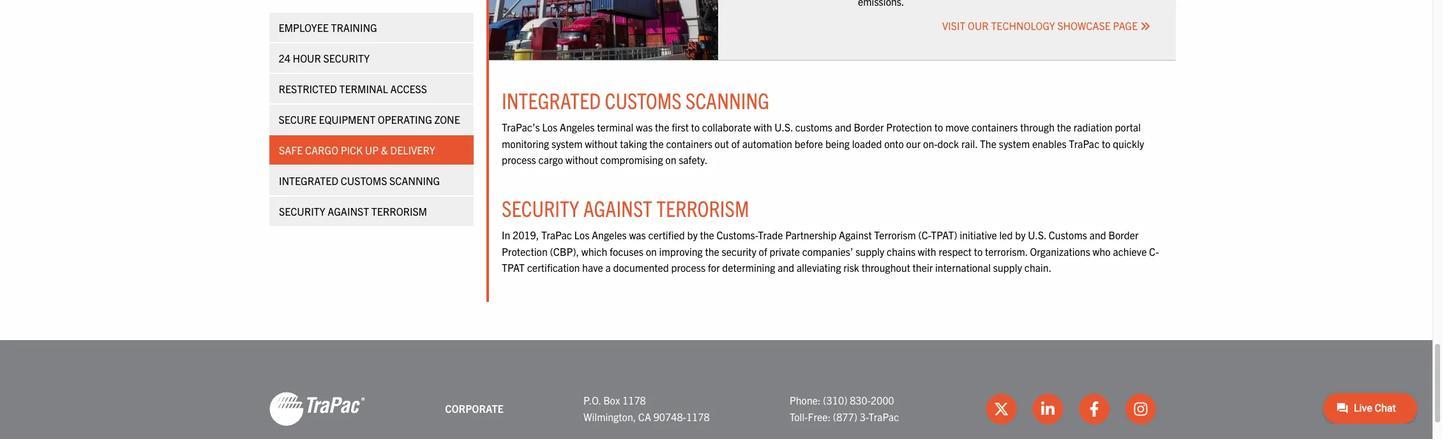Task type: describe. For each thing, give the bounding box(es) containing it.
security down safe
[[279, 205, 325, 218]]

angeles inside trapac's los angeles terminal was the first to collaborate with u.s. customs and border protection to move containers through the radiation portal monitoring system without taking the containers out of automation before being loaded onto our on-dock rail. the system enables trapac to quickly process cargo without compromising on safety.
[[560, 121, 595, 133]]

training
[[331, 21, 377, 34]]

was inside trapac's los angeles terminal was the first to collaborate with u.s. customs and border protection to move containers through the radiation portal monitoring system without taking the containers out of automation before being loaded onto our on-dock rail. the system enables trapac to quickly process cargo without compromising on safety.
[[636, 121, 653, 133]]

2019,
[[513, 229, 539, 241]]

pick
[[341, 144, 363, 156]]

1 horizontal spatial terrorism
[[656, 194, 749, 221]]

security
[[722, 245, 757, 258]]

onto
[[884, 137, 904, 150]]

companies'
[[802, 245, 853, 258]]

terrorism inside security against terrorism link
[[371, 205, 427, 218]]

chains
[[887, 245, 916, 258]]

led
[[1000, 229, 1013, 241]]

restricted terminal access
[[279, 82, 427, 95]]

border inside in 2019, trapac los angeles was certified by the customs-trade partnership against terrorism (c-tpat) initiative led by u.s. customs and border protection (cbp), which focuses on improving the security of private companies' supply chains with respect to terrorism. organizations who achieve c- tpat certification have a documented process for determining and alleviating risk throughout their international supply chain.
[[1109, 229, 1139, 241]]

radiation
[[1074, 121, 1113, 133]]

out
[[715, 137, 729, 150]]

the left first
[[655, 121, 669, 133]]

trapac's
[[502, 121, 540, 133]]

1 horizontal spatial integrated
[[502, 86, 601, 113]]

safe cargo pick up & delivery link
[[269, 135, 474, 165]]

0 vertical spatial supply
[[856, 245, 884, 258]]

p.o.
[[584, 394, 601, 407]]

to up on-
[[935, 121, 943, 133]]

our
[[968, 19, 989, 32]]

for
[[708, 261, 720, 274]]

alleviating
[[797, 261, 841, 274]]

solid image
[[1140, 21, 1151, 31]]

c-
[[1149, 245, 1159, 258]]

security up restricted terminal access
[[324, 52, 370, 64]]

(310)
[[823, 394, 848, 407]]

employee training link
[[269, 13, 474, 42]]

(877)
[[833, 410, 858, 423]]

terminal
[[340, 82, 388, 95]]

with inside trapac's los angeles terminal was the first to collaborate with u.s. customs and border protection to move containers through the radiation portal monitoring system without taking the containers out of automation before being loaded onto our on-dock rail. the system enables trapac to quickly process cargo without compromising on safety.
[[754, 121, 772, 133]]

tpat
[[502, 261, 525, 274]]

0 horizontal spatial and
[[778, 261, 794, 274]]

terrorism inside in 2019, trapac los angeles was certified by the customs-trade partnership against terrorism (c-tpat) initiative led by u.s. customs and border protection (cbp), which focuses on improving the security of private companies' supply chains with respect to terrorism. organizations who achieve c- tpat certification have a documented process for determining and alleviating risk throughout their international supply chain.
[[874, 229, 916, 241]]

the
[[980, 137, 997, 150]]

1 vertical spatial scanning
[[390, 174, 440, 187]]

partnership
[[785, 229, 837, 241]]

24 hour security
[[279, 52, 370, 64]]

0 vertical spatial customs
[[605, 86, 682, 113]]

trapac inside in 2019, trapac los angeles was certified by the customs-trade partnership against terrorism (c-tpat) initiative led by u.s. customs and border protection (cbp), which focuses on improving the security of private companies' supply chains with respect to terrorism. organizations who achieve c- tpat certification have a documented process for determining and alleviating risk throughout their international supply chain.
[[541, 229, 572, 241]]

operating
[[378, 113, 432, 126]]

customs inside integrated customs scanning link
[[341, 174, 387, 187]]

1 vertical spatial integrated customs scanning
[[279, 174, 440, 187]]

0 vertical spatial without
[[585, 137, 618, 150]]

chain.
[[1025, 261, 1052, 274]]

secure equipment operating zone
[[279, 113, 461, 126]]

the up for
[[705, 245, 719, 258]]

determining
[[722, 261, 775, 274]]

of inside trapac's los angeles terminal was the first to collaborate with u.s. customs and border protection to move containers through the radiation portal monitoring system without taking the containers out of automation before being loaded onto our on-dock rail. the system enables trapac to quickly process cargo without compromising on safety.
[[731, 137, 740, 150]]

customs-
[[717, 229, 758, 241]]

technology
[[991, 19, 1055, 32]]

in
[[502, 229, 510, 241]]

safety.
[[679, 153, 708, 166]]

trade
[[758, 229, 783, 241]]

quickly
[[1113, 137, 1144, 150]]

security against terrorism link
[[269, 197, 474, 226]]

0 horizontal spatial integrated
[[279, 174, 338, 187]]

terminal
[[597, 121, 634, 133]]

international
[[935, 261, 991, 274]]

secure equipment operating zone link
[[269, 105, 474, 134]]

phone: (310) 830-2000 toll-free: (877) 3-trapac
[[790, 394, 899, 423]]

1 vertical spatial without
[[565, 153, 598, 166]]

automation
[[742, 137, 792, 150]]

security up 2019,
[[502, 194, 579, 221]]

trapac's los angeles terminal was the first to collaborate with u.s. customs and border protection to move containers through the radiation portal monitoring system without taking the containers out of automation before being loaded onto our on-dock rail. the system enables trapac to quickly process cargo without compromising on safety.
[[502, 121, 1144, 166]]

before
[[795, 137, 823, 150]]

angeles inside in 2019, trapac los angeles was certified by the customs-trade partnership against terrorism (c-tpat) initiative led by u.s. customs and border protection (cbp), which focuses on improving the security of private companies' supply chains with respect to terrorism. organizations who achieve c- tpat certification have a documented process for determining and alleviating risk throughout their international supply chain.
[[592, 229, 627, 241]]

1 horizontal spatial 1178
[[686, 410, 710, 423]]

access
[[391, 82, 427, 95]]

protection inside in 2019, trapac los angeles was certified by the customs-trade partnership against terrorism (c-tpat) initiative led by u.s. customs and border protection (cbp), which focuses on improving the security of private companies' supply chains with respect to terrorism. organizations who achieve c- tpat certification have a documented process for determining and alleviating risk throughout their international supply chain.
[[502, 245, 548, 258]]

3-
[[860, 410, 869, 423]]

employee training
[[279, 21, 377, 34]]

integrated customs scanning link
[[269, 166, 474, 195]]

portal
[[1115, 121, 1141, 133]]

visit our technology showcase page link
[[942, 19, 1151, 32]]

equipment
[[319, 113, 376, 126]]

move
[[946, 121, 969, 133]]

zone
[[435, 113, 461, 126]]

corporate image
[[269, 391, 365, 427]]

0 horizontal spatial against
[[328, 205, 369, 218]]

page
[[1113, 19, 1138, 32]]

against inside in 2019, trapac los angeles was certified by the customs-trade partnership against terrorism (c-tpat) initiative led by u.s. customs and border protection (cbp), which focuses on improving the security of private companies' supply chains with respect to terrorism. organizations who achieve c- tpat certification have a documented process for determining and alleviating risk throughout their international supply chain.
[[839, 229, 872, 241]]

certification
[[527, 261, 580, 274]]

process inside in 2019, trapac los angeles was certified by the customs-trade partnership against terrorism (c-tpat) initiative led by u.s. customs and border protection (cbp), which focuses on improving the security of private companies' supply chains with respect to terrorism. organizations who achieve c- tpat certification have a documented process for determining and alleviating risk throughout their international supply chain.
[[671, 261, 706, 274]]

visit our technology showcase page
[[942, 19, 1140, 32]]

u.s. inside in 2019, trapac los angeles was certified by the customs-trade partnership against terrorism (c-tpat) initiative led by u.s. customs and border protection (cbp), which focuses on improving the security of private companies' supply chains with respect to terrorism. organizations who achieve c- tpat certification have a documented process for determining and alleviating risk throughout their international supply chain.
[[1028, 229, 1047, 241]]

focuses
[[610, 245, 644, 258]]

on-
[[923, 137, 938, 150]]

830-
[[850, 394, 871, 407]]

2 horizontal spatial and
[[1090, 229, 1106, 241]]

restricted terminal access link
[[269, 74, 474, 103]]

1 horizontal spatial containers
[[972, 121, 1018, 133]]

improving
[[659, 245, 703, 258]]

corporate
[[445, 402, 504, 415]]

collaborate
[[702, 121, 751, 133]]

tpat)
[[931, 229, 958, 241]]

taking
[[620, 137, 647, 150]]

rail.
[[961, 137, 978, 150]]

to right first
[[691, 121, 700, 133]]

wilmington,
[[584, 410, 636, 423]]

visit
[[942, 19, 966, 32]]



Task type: vqa. For each thing, say whether or not it's contained in the screenshot.
training
yes



Task type: locate. For each thing, give the bounding box(es) containing it.
0 horizontal spatial scanning
[[390, 174, 440, 187]]

0 vertical spatial 1178
[[623, 394, 646, 407]]

integrated up the trapac's
[[502, 86, 601, 113]]

on up documented
[[646, 245, 657, 258]]

2 vertical spatial and
[[778, 261, 794, 274]]

with down (c- on the right bottom of the page
[[918, 245, 936, 258]]

2 vertical spatial trapac
[[869, 410, 899, 423]]

private
[[770, 245, 800, 258]]

los up which
[[574, 229, 590, 241]]

who
[[1093, 245, 1111, 258]]

was up taking
[[636, 121, 653, 133]]

1 horizontal spatial system
[[999, 137, 1030, 150]]

1 horizontal spatial border
[[1109, 229, 1139, 241]]

0 horizontal spatial by
[[687, 229, 698, 241]]

1 horizontal spatial and
[[835, 121, 852, 133]]

1 vertical spatial u.s.
[[1028, 229, 1047, 241]]

to
[[691, 121, 700, 133], [935, 121, 943, 133], [1102, 137, 1111, 150], [974, 245, 983, 258]]

0 vertical spatial process
[[502, 153, 536, 166]]

respect
[[939, 245, 972, 258]]

0 vertical spatial on
[[665, 153, 676, 166]]

1 horizontal spatial of
[[759, 245, 767, 258]]

being
[[825, 137, 850, 150]]

without
[[585, 137, 618, 150], [565, 153, 598, 166]]

los inside in 2019, trapac los angeles was certified by the customs-trade partnership against terrorism (c-tpat) initiative led by u.s. customs and border protection (cbp), which focuses on improving the security of private companies' supply chains with respect to terrorism. organizations who achieve c- tpat certification have a documented process for determining and alleviating risk throughout their international supply chain.
[[574, 229, 590, 241]]

1 vertical spatial supply
[[993, 261, 1022, 274]]

footer
[[0, 340, 1433, 439]]

against up focuses
[[583, 194, 652, 221]]

certified
[[648, 229, 685, 241]]

0 horizontal spatial security against terrorism
[[279, 205, 427, 218]]

1 horizontal spatial protection
[[886, 121, 932, 133]]

0 vertical spatial los
[[542, 121, 557, 133]]

1 vertical spatial with
[[918, 245, 936, 258]]

organizations
[[1030, 245, 1090, 258]]

with inside in 2019, trapac los angeles was certified by the customs-trade partnership against terrorism (c-tpat) initiative led by u.s. customs and border protection (cbp), which focuses on improving the security of private companies' supply chains with respect to terrorism. organizations who achieve c- tpat certification have a documented process for determining and alleviating risk throughout their international supply chain.
[[918, 245, 936, 258]]

footer containing p.o. box 1178
[[0, 340, 1433, 439]]

2 by from the left
[[1015, 229, 1026, 241]]

0 horizontal spatial protection
[[502, 245, 548, 258]]

risk
[[844, 261, 859, 274]]

to down radiation
[[1102, 137, 1111, 150]]

1 vertical spatial los
[[574, 229, 590, 241]]

customs inside in 2019, trapac los angeles was certified by the customs-trade partnership against terrorism (c-tpat) initiative led by u.s. customs and border protection (cbp), which focuses on improving the security of private companies' supply chains with respect to terrorism. organizations who achieve c- tpat certification have a documented process for determining and alleviating risk throughout their international supply chain.
[[1049, 229, 1087, 241]]

trapac inside trapac's los angeles terminal was the first to collaborate with u.s. customs and border protection to move containers through the radiation portal monitoring system without taking the containers out of automation before being loaded onto our on-dock rail. the system enables trapac to quickly process cargo without compromising on safety.
[[1069, 137, 1100, 150]]

supply up the throughout
[[856, 245, 884, 258]]

los inside trapac's los angeles terminal was the first to collaborate with u.s. customs and border protection to move containers through the radiation portal monitoring system without taking the containers out of automation before being loaded onto our on-dock rail. the system enables trapac to quickly process cargo without compromising on safety.
[[542, 121, 557, 133]]

containers
[[972, 121, 1018, 133], [666, 137, 712, 150]]

1 vertical spatial border
[[1109, 229, 1139, 241]]

1 vertical spatial and
[[1090, 229, 1106, 241]]

without right 'cargo'
[[565, 153, 598, 166]]

0 vertical spatial scanning
[[686, 86, 769, 113]]

by right the led
[[1015, 229, 1026, 241]]

with
[[754, 121, 772, 133], [918, 245, 936, 258]]

1 horizontal spatial with
[[918, 245, 936, 258]]

1 vertical spatial customs
[[341, 174, 387, 187]]

achieve
[[1113, 245, 1147, 258]]

1178 right ca
[[686, 410, 710, 423]]

0 horizontal spatial supply
[[856, 245, 884, 258]]

security against terrorism down integrated customs scanning link
[[279, 205, 427, 218]]

by
[[687, 229, 698, 241], [1015, 229, 1026, 241]]

terrorism.
[[985, 245, 1028, 258]]

scanning down delivery
[[390, 174, 440, 187]]

against up companies'
[[839, 229, 872, 241]]

border up loaded
[[854, 121, 884, 133]]

which
[[581, 245, 607, 258]]

1 by from the left
[[687, 229, 698, 241]]

24 hour security link
[[269, 43, 474, 73]]

and inside trapac's los angeles terminal was the first to collaborate with u.s. customs and border protection to move containers through the radiation portal monitoring system without taking the containers out of automation before being loaded onto our on-dock rail. the system enables trapac to quickly process cargo without compromising on safety.
[[835, 121, 852, 133]]

0 horizontal spatial terrorism
[[371, 205, 427, 218]]

0 vertical spatial was
[[636, 121, 653, 133]]

safe cargo pick up & delivery
[[279, 144, 435, 156]]

free:
[[808, 410, 831, 423]]

90748-
[[654, 410, 686, 423]]

1 vertical spatial protection
[[502, 245, 548, 258]]

0 horizontal spatial process
[[502, 153, 536, 166]]

trapac
[[1069, 137, 1100, 150], [541, 229, 572, 241], [869, 410, 899, 423]]

on
[[665, 153, 676, 166], [646, 245, 657, 258]]

on inside trapac's los angeles terminal was the first to collaborate with u.s. customs and border protection to move containers through the radiation portal monitoring system without taking the containers out of automation before being loaded onto our on-dock rail. the system enables trapac to quickly process cargo without compromising on safety.
[[665, 153, 676, 166]]

on inside in 2019, trapac los angeles was certified by the customs-trade partnership against terrorism (c-tpat) initiative led by u.s. customs and border protection (cbp), which focuses on improving the security of private companies' supply chains with respect to terrorism. organizations who achieve c- tpat certification have a documented process for determining and alleviating risk throughout their international supply chain.
[[646, 245, 657, 258]]

security
[[324, 52, 370, 64], [502, 194, 579, 221], [279, 205, 325, 218]]

1 horizontal spatial process
[[671, 261, 706, 274]]

0 horizontal spatial of
[[731, 137, 740, 150]]

1 horizontal spatial integrated customs scanning
[[502, 86, 769, 113]]

protection up our
[[886, 121, 932, 133]]

containers up safety.
[[666, 137, 712, 150]]

trapac down radiation
[[1069, 137, 1100, 150]]

0 vertical spatial and
[[835, 121, 852, 133]]

enables
[[1032, 137, 1067, 150]]

2 horizontal spatial against
[[839, 229, 872, 241]]

process down "improving" at the bottom of the page
[[671, 261, 706, 274]]

0 vertical spatial integrated customs scanning
[[502, 86, 769, 113]]

0 horizontal spatial system
[[552, 137, 583, 150]]

u.s. up automation
[[775, 121, 793, 133]]

and up who
[[1090, 229, 1106, 241]]

containers up the
[[972, 121, 1018, 133]]

integrated down cargo
[[279, 174, 338, 187]]

on left safety.
[[665, 153, 676, 166]]

1 horizontal spatial by
[[1015, 229, 1026, 241]]

with up automation
[[754, 121, 772, 133]]

up
[[365, 144, 379, 156]]

of
[[731, 137, 740, 150], [759, 245, 767, 258]]

our
[[906, 137, 921, 150]]

0 vertical spatial containers
[[972, 121, 1018, 133]]

the left customs- in the bottom of the page
[[700, 229, 714, 241]]

of right the out
[[731, 137, 740, 150]]

0 vertical spatial with
[[754, 121, 772, 133]]

0 horizontal spatial u.s.
[[775, 121, 793, 133]]

terrorism
[[656, 194, 749, 221], [371, 205, 427, 218], [874, 229, 916, 241]]

the right taking
[[650, 137, 664, 150]]

showcase
[[1058, 19, 1111, 32]]

1 horizontal spatial trapac
[[869, 410, 899, 423]]

angeles
[[560, 121, 595, 133], [592, 229, 627, 241]]

0 horizontal spatial containers
[[666, 137, 712, 150]]

1 horizontal spatial supply
[[993, 261, 1022, 274]]

and
[[835, 121, 852, 133], [1090, 229, 1106, 241], [778, 261, 794, 274]]

of inside in 2019, trapac los angeles was certified by the customs-trade partnership against terrorism (c-tpat) initiative led by u.s. customs and border protection (cbp), which focuses on improving the security of private companies' supply chains with respect to terrorism. organizations who achieve c- tpat certification have a documented process for determining and alleviating risk throughout their international supply chain.
[[759, 245, 767, 258]]

system up 'cargo'
[[552, 137, 583, 150]]

angeles left terminal
[[560, 121, 595, 133]]

terrorism down integrated customs scanning link
[[371, 205, 427, 218]]

was inside in 2019, trapac los angeles was certified by the customs-trade partnership against terrorism (c-tpat) initiative led by u.s. customs and border protection (cbp), which focuses on improving the security of private companies' supply chains with respect to terrorism. organizations who achieve c- tpat certification have a documented process for determining and alleviating risk throughout their international supply chain.
[[629, 229, 646, 241]]

1 vertical spatial integrated
[[279, 174, 338, 187]]

trapac inside phone: (310) 830-2000 toll-free: (877) 3-trapac
[[869, 410, 899, 423]]

by up "improving" at the bottom of the page
[[687, 229, 698, 241]]

customs up 'organizations'
[[1049, 229, 1087, 241]]

1 vertical spatial process
[[671, 261, 706, 274]]

integrated customs scanning
[[502, 86, 769, 113], [279, 174, 440, 187]]

p.o. box 1178 wilmington, ca 90748-1178
[[584, 394, 710, 423]]

documented
[[613, 261, 669, 274]]

against down integrated customs scanning link
[[328, 205, 369, 218]]

0 vertical spatial trapac
[[1069, 137, 1100, 150]]

2 system from the left
[[999, 137, 1030, 150]]

toll-
[[790, 410, 808, 423]]

cargo
[[305, 144, 338, 156]]

1 horizontal spatial los
[[574, 229, 590, 241]]

loaded
[[852, 137, 882, 150]]

protection inside trapac's los angeles terminal was the first to collaborate with u.s. customs and border protection to move containers through the radiation portal monitoring system without taking the containers out of automation before being loaded onto our on-dock rail. the system enables trapac to quickly process cargo without compromising on safety.
[[886, 121, 932, 133]]

to inside in 2019, trapac los angeles was certified by the customs-trade partnership against terrorism (c-tpat) initiative led by u.s. customs and border protection (cbp), which focuses on improving the security of private companies' supply chains with respect to terrorism. organizations who achieve c- tpat certification have a documented process for determining and alleviating risk throughout their international supply chain.
[[974, 245, 983, 258]]

0 horizontal spatial on
[[646, 245, 657, 258]]

hour
[[293, 52, 321, 64]]

their
[[913, 261, 933, 274]]

1 system from the left
[[552, 137, 583, 150]]

against
[[583, 194, 652, 221], [328, 205, 369, 218], [839, 229, 872, 241]]

cargo
[[539, 153, 563, 166]]

1 horizontal spatial customs
[[605, 86, 682, 113]]

safe
[[279, 144, 303, 156]]

integrated
[[502, 86, 601, 113], [279, 174, 338, 187]]

0 vertical spatial integrated
[[502, 86, 601, 113]]

was up focuses
[[629, 229, 646, 241]]

1 vertical spatial trapac
[[541, 229, 572, 241]]

process down monitoring
[[502, 153, 536, 166]]

2 vertical spatial customs
[[1049, 229, 1087, 241]]

&
[[381, 144, 388, 156]]

dock
[[938, 137, 959, 150]]

0 vertical spatial protection
[[886, 121, 932, 133]]

integrated customs scanning up terminal
[[502, 86, 769, 113]]

a
[[606, 261, 611, 274]]

trapac up (cbp),
[[541, 229, 572, 241]]

system
[[552, 137, 583, 150], [999, 137, 1030, 150]]

u.s. up 'organizations'
[[1028, 229, 1047, 241]]

compromising
[[601, 153, 663, 166]]

system right the
[[999, 137, 1030, 150]]

terrorism up chains
[[874, 229, 916, 241]]

customs down the safe cargo pick up & delivery
[[341, 174, 387, 187]]

0 vertical spatial of
[[731, 137, 740, 150]]

to down initiative
[[974, 245, 983, 258]]

first
[[672, 121, 689, 133]]

throughout
[[862, 261, 910, 274]]

customs
[[605, 86, 682, 113], [341, 174, 387, 187], [1049, 229, 1087, 241]]

border
[[854, 121, 884, 133], [1109, 229, 1139, 241]]

box
[[603, 394, 620, 407]]

through
[[1020, 121, 1055, 133]]

1 horizontal spatial on
[[665, 153, 676, 166]]

2 horizontal spatial customs
[[1049, 229, 1087, 241]]

0 vertical spatial angeles
[[560, 121, 595, 133]]

initiative
[[960, 229, 997, 241]]

1 vertical spatial was
[[629, 229, 646, 241]]

1 horizontal spatial u.s.
[[1028, 229, 1047, 241]]

u.s.
[[775, 121, 793, 133], [1028, 229, 1047, 241]]

ca
[[638, 410, 651, 423]]

1 vertical spatial of
[[759, 245, 767, 258]]

0 horizontal spatial customs
[[341, 174, 387, 187]]

angeles up which
[[592, 229, 627, 241]]

the up enables
[[1057, 121, 1071, 133]]

protection down 2019,
[[502, 245, 548, 258]]

and down private on the right bottom
[[778, 261, 794, 274]]

1 vertical spatial containers
[[666, 137, 712, 150]]

and up being at the right top of page
[[835, 121, 852, 133]]

0 horizontal spatial border
[[854, 121, 884, 133]]

employee
[[279, 21, 329, 34]]

0 vertical spatial u.s.
[[775, 121, 793, 133]]

0 horizontal spatial 1178
[[623, 394, 646, 407]]

trapac down 2000
[[869, 410, 899, 423]]

1 vertical spatial angeles
[[592, 229, 627, 241]]

border up achieve
[[1109, 229, 1139, 241]]

integrated customs scanning down the safe cargo pick up & delivery
[[279, 174, 440, 187]]

customs up terminal
[[605, 86, 682, 113]]

scanning up collaborate
[[686, 86, 769, 113]]

2000
[[871, 394, 894, 407]]

delivery
[[390, 144, 435, 156]]

of down 'trade'
[[759, 245, 767, 258]]

1 horizontal spatial against
[[583, 194, 652, 221]]

1 horizontal spatial security against terrorism
[[502, 194, 749, 221]]

0 horizontal spatial los
[[542, 121, 557, 133]]

process inside trapac's los angeles terminal was the first to collaborate with u.s. customs and border protection to move containers through the radiation portal monitoring system without taking the containers out of automation before being loaded onto our on-dock rail. the system enables trapac to quickly process cargo without compromising on safety.
[[502, 153, 536, 166]]

2 horizontal spatial trapac
[[1069, 137, 1100, 150]]

1 horizontal spatial scanning
[[686, 86, 769, 113]]

phone:
[[790, 394, 821, 407]]

0 horizontal spatial integrated customs scanning
[[279, 174, 440, 187]]

1 vertical spatial on
[[646, 245, 657, 258]]

security against terrorism up focuses
[[502, 194, 749, 221]]

2 horizontal spatial terrorism
[[874, 229, 916, 241]]

1178 up ca
[[623, 394, 646, 407]]

supply down terrorism.
[[993, 261, 1022, 274]]

terrorism up customs- in the bottom of the page
[[656, 194, 749, 221]]

border inside trapac's los angeles terminal was the first to collaborate with u.s. customs and border protection to move containers through the radiation portal monitoring system without taking the containers out of automation before being loaded onto our on-dock rail. the system enables trapac to quickly process cargo without compromising on safety.
[[854, 121, 884, 133]]

supply
[[856, 245, 884, 258], [993, 261, 1022, 274]]

los right the trapac's
[[542, 121, 557, 133]]

0 horizontal spatial trapac
[[541, 229, 572, 241]]

1 vertical spatial 1178
[[686, 410, 710, 423]]

u.s. inside trapac's los angeles terminal was the first to collaborate with u.s. customs and border protection to move containers through the radiation portal monitoring system without taking the containers out of automation before being loaded onto our on-dock rail. the system enables trapac to quickly process cargo without compromising on safety.
[[775, 121, 793, 133]]

without down terminal
[[585, 137, 618, 150]]

0 horizontal spatial with
[[754, 121, 772, 133]]

(c-
[[918, 229, 931, 241]]

0 vertical spatial border
[[854, 121, 884, 133]]



